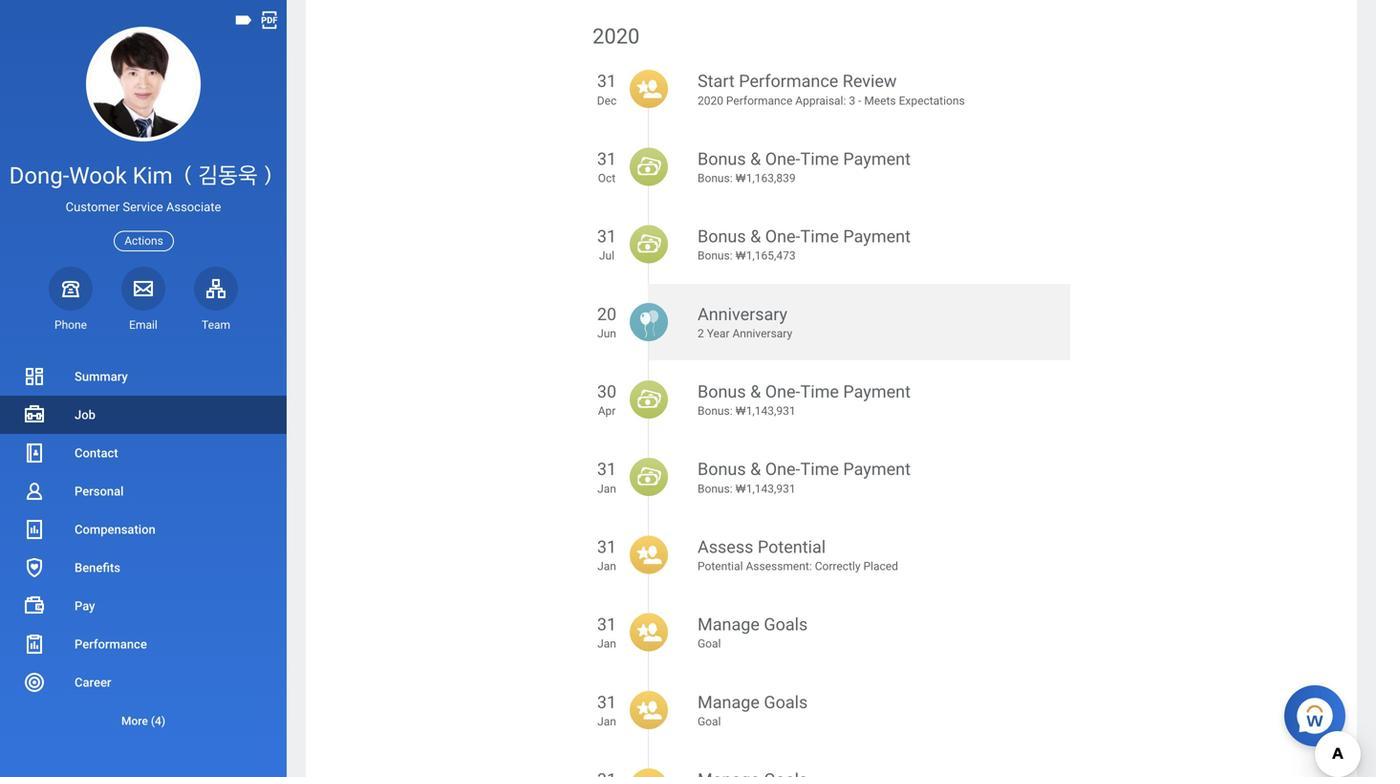 Task type: describe. For each thing, give the bounding box(es) containing it.
personal image
[[23, 480, 46, 503]]

phone
[[54, 318, 87, 332]]

assess
[[698, 537, 754, 557]]

performance image
[[23, 633, 46, 656]]

bonus & one-time payment bonus: ₩1,163,839
[[698, 149, 911, 185]]

7 31 from the top
[[597, 692, 617, 712]]

list containing summary
[[0, 358, 287, 740]]

4 jan from the top
[[598, 715, 616, 728]]

20
[[597, 304, 617, 324]]

performance inside navigation pane 'region'
[[75, 637, 147, 651]]

phone button
[[49, 266, 93, 333]]

& for 30 apr
[[750, 382, 761, 402]]

2 goal from the top
[[698, 715, 721, 728]]

payment for 31 jan
[[843, 459, 911, 480]]

dong-wook kim （김동욱）
[[9, 162, 278, 189]]

customer service associate
[[66, 200, 221, 214]]

bonus & one-time payment bonus: ₩1,143,931 for 30
[[698, 382, 911, 418]]

₩1,143,931 for 30
[[736, 404, 796, 418]]

pay image
[[23, 595, 46, 618]]

career link
[[0, 663, 287, 702]]

1 jan from the top
[[598, 482, 616, 495]]

one- for 31 jul
[[765, 227, 801, 247]]

more (4) button
[[0, 710, 287, 733]]

view printable version (pdf) image
[[259, 10, 280, 31]]

one- for 31 jan
[[765, 459, 801, 480]]

1 vertical spatial performance
[[726, 94, 793, 107]]

tag image
[[233, 10, 254, 31]]

3 31 from the top
[[597, 227, 617, 247]]

payment for 30 apr
[[843, 382, 911, 402]]

4 31 jan from the top
[[597, 692, 617, 728]]

3 jan from the top
[[598, 637, 616, 651]]

associate
[[166, 200, 221, 214]]

bonus: for 31 jan
[[698, 482, 733, 495]]

bonus: for 30 apr
[[698, 404, 733, 418]]

kim
[[133, 162, 173, 189]]

bonus & one-time payment bonus: ₩1,143,931 for 31
[[698, 459, 911, 495]]

1 vertical spatial anniversary
[[733, 327, 793, 340]]

bonus for 31 oct
[[698, 149, 746, 169]]

time for 31 jul
[[801, 227, 839, 247]]

benefits image
[[23, 556, 46, 579]]

benefits
[[75, 561, 120, 575]]

phone dong-wook kim （김동욱） element
[[49, 317, 93, 333]]

-
[[858, 94, 862, 107]]

email button
[[121, 266, 165, 333]]

service
[[123, 200, 163, 214]]

apr
[[598, 404, 616, 418]]

jun
[[597, 327, 616, 340]]

(4)
[[151, 715, 165, 728]]

1 manage from the top
[[698, 615, 760, 635]]

team
[[202, 318, 230, 332]]

₩1,143,931 for 31
[[736, 482, 796, 495]]

compensation
[[75, 522, 156, 537]]

one- for 31 oct
[[765, 149, 801, 169]]

0 vertical spatial performance
[[739, 71, 839, 91]]

2
[[698, 327, 704, 340]]

time for 31 jan
[[801, 459, 839, 480]]

benefits link
[[0, 549, 287, 587]]

20 jun
[[597, 304, 617, 340]]

navigation pane region
[[0, 0, 287, 777]]

meets
[[864, 94, 896, 107]]

& for 31 jan
[[750, 459, 761, 480]]

summary
[[75, 369, 128, 384]]

correctly
[[815, 560, 861, 573]]

time for 30 apr
[[801, 382, 839, 402]]

31 dec
[[597, 71, 617, 107]]

summary link
[[0, 358, 287, 396]]

₩1,163,839
[[736, 172, 796, 185]]

assessment:
[[746, 560, 812, 573]]

review
[[843, 71, 897, 91]]

pay
[[75, 599, 95, 613]]

0 vertical spatial anniversary
[[698, 304, 788, 324]]

bonus: for 31 jul
[[698, 249, 733, 263]]

1 goal from the top
[[698, 637, 721, 651]]

bonus for 31 jul
[[698, 227, 746, 247]]

email
[[129, 318, 158, 332]]

& for 31 oct
[[750, 149, 761, 169]]

start performance review 2020 performance appraisal: 3 - meets expectations
[[698, 71, 965, 107]]

3
[[849, 94, 856, 107]]

bonus: for 31 oct
[[698, 172, 733, 185]]

actions
[[124, 234, 163, 248]]

actions button
[[114, 231, 174, 251]]

compensation link
[[0, 510, 287, 549]]

2 jan from the top
[[598, 560, 616, 573]]



Task type: vqa. For each thing, say whether or not it's contained in the screenshot.


Task type: locate. For each thing, give the bounding box(es) containing it.
2 ₩1,143,931 from the top
[[736, 482, 796, 495]]

4 bonus from the top
[[698, 459, 746, 480]]

0 vertical spatial ₩1,143,931
[[736, 404, 796, 418]]

bonus:
[[698, 172, 733, 185], [698, 249, 733, 263], [698, 404, 733, 418], [698, 482, 733, 495]]

1 vertical spatial manage goals goal
[[698, 692, 808, 728]]

email dong-wook kim （김동욱） element
[[121, 317, 165, 333]]

manage
[[698, 615, 760, 635], [698, 692, 760, 712]]

more
[[121, 715, 148, 728]]

wook
[[69, 162, 127, 189]]

1 payment from the top
[[843, 149, 911, 169]]

bonus: up the assess
[[698, 482, 733, 495]]

bonus
[[698, 149, 746, 169], [698, 227, 746, 247], [698, 382, 746, 402], [698, 459, 746, 480]]

3 31 jan from the top
[[597, 615, 617, 651]]

job link
[[0, 396, 287, 434]]

1 bonus & one-time payment bonus: ₩1,143,931 from the top
[[698, 382, 911, 418]]

4 payment from the top
[[843, 459, 911, 480]]

30
[[597, 382, 617, 402]]

time
[[801, 149, 839, 169], [801, 227, 839, 247], [801, 382, 839, 402], [801, 459, 839, 480]]

1 horizontal spatial potential
[[758, 537, 826, 557]]

career image
[[23, 671, 46, 694]]

time inside bonus & one-time payment bonus: ₩1,165,473
[[801, 227, 839, 247]]

more (4)
[[121, 715, 165, 728]]

performance up career
[[75, 637, 147, 651]]

list
[[0, 358, 287, 740]]

0 vertical spatial bonus & one-time payment bonus: ₩1,143,931
[[698, 382, 911, 418]]

oct
[[598, 172, 616, 185]]

summary image
[[23, 365, 46, 388]]

₩1,165,473
[[736, 249, 796, 263]]

anniversary 2 year anniversary
[[698, 304, 793, 340]]

3 bonus from the top
[[698, 382, 746, 402]]

bonus: left ₩1,165,473
[[698, 249, 733, 263]]

one-
[[765, 149, 801, 169], [765, 227, 801, 247], [765, 382, 801, 402], [765, 459, 801, 480]]

0 horizontal spatial 2020
[[593, 24, 640, 49]]

1 ₩1,143,931 from the top
[[736, 404, 796, 418]]

1 vertical spatial 2020
[[698, 94, 724, 107]]

0 vertical spatial 2020
[[593, 24, 640, 49]]

6 31 from the top
[[597, 615, 617, 635]]

& up the assess
[[750, 459, 761, 480]]

contact link
[[0, 434, 287, 472]]

4 time from the top
[[801, 459, 839, 480]]

anniversary up year
[[698, 304, 788, 324]]

3 & from the top
[[750, 382, 761, 402]]

phone image
[[57, 277, 84, 300]]

contact
[[75, 446, 118, 460]]

0 vertical spatial goal
[[698, 637, 721, 651]]

0 vertical spatial manage
[[698, 615, 760, 635]]

bonus up ₩1,163,839
[[698, 149, 746, 169]]

bonus down year
[[698, 382, 746, 402]]

2 31 from the top
[[597, 149, 617, 169]]

performance down "start"
[[726, 94, 793, 107]]

30 apr
[[597, 382, 617, 418]]

1 vertical spatial potential
[[698, 560, 743, 573]]

2 one- from the top
[[765, 227, 801, 247]]

2 manage goals goal from the top
[[698, 692, 808, 728]]

4 31 from the top
[[597, 459, 617, 480]]

1 31 jan from the top
[[597, 459, 617, 495]]

payment for 31 oct
[[843, 149, 911, 169]]

2020 menu item
[[593, 23, 1071, 148]]

3 bonus: from the top
[[698, 404, 733, 418]]

one- inside bonus & one-time payment bonus: ₩1,163,839
[[765, 149, 801, 169]]

potential
[[758, 537, 826, 557], [698, 560, 743, 573]]

goal
[[698, 637, 721, 651], [698, 715, 721, 728]]

placed
[[864, 560, 898, 573]]

view team image
[[205, 277, 228, 300]]

manage goals goal
[[698, 615, 808, 651], [698, 692, 808, 728]]

bonus & one-time payment bonus: ₩1,165,473
[[698, 227, 911, 263]]

2 bonus & one-time payment bonus: ₩1,143,931 from the top
[[698, 459, 911, 495]]

5 31 from the top
[[597, 537, 617, 557]]

1 vertical spatial bonus & one-time payment bonus: ₩1,143,931
[[698, 459, 911, 495]]

2020
[[593, 24, 640, 49], [698, 94, 724, 107]]

1 vertical spatial ₩1,143,931
[[736, 482, 796, 495]]

4 & from the top
[[750, 459, 761, 480]]

& up ₩1,163,839
[[750, 149, 761, 169]]

one- down anniversary 2 year anniversary
[[765, 382, 801, 402]]

2 time from the top
[[801, 227, 839, 247]]

pay link
[[0, 587, 287, 625]]

2 vertical spatial performance
[[75, 637, 147, 651]]

0 vertical spatial goals
[[764, 615, 808, 635]]

₩1,143,931
[[736, 404, 796, 418], [736, 482, 796, 495]]

performance up the appraisal:
[[739, 71, 839, 91]]

one- up ₩1,165,473
[[765, 227, 801, 247]]

31
[[597, 71, 617, 91], [597, 149, 617, 169], [597, 227, 617, 247], [597, 459, 617, 480], [597, 537, 617, 557], [597, 615, 617, 635], [597, 692, 617, 712]]

bonus: inside bonus & one-time payment bonus: ₩1,165,473
[[698, 249, 733, 263]]

₩1,143,931 down anniversary 2 year anniversary
[[736, 404, 796, 418]]

31 jul
[[597, 227, 617, 263]]

assess potential potential assessment: correctly placed
[[698, 537, 898, 573]]

1 bonus: from the top
[[698, 172, 733, 185]]

1 goals from the top
[[764, 615, 808, 635]]

0 vertical spatial potential
[[758, 537, 826, 557]]

2020 up 31 dec
[[593, 24, 640, 49]]

bonus: down year
[[698, 404, 733, 418]]

mail image
[[132, 277, 155, 300]]

anniversary right year
[[733, 327, 793, 340]]

3 one- from the top
[[765, 382, 801, 402]]

& down anniversary 2 year anniversary
[[750, 382, 761, 402]]

2 31 jan from the top
[[597, 537, 617, 573]]

（김동욱）
[[178, 162, 278, 189]]

1 vertical spatial goal
[[698, 715, 721, 728]]

time for 31 oct
[[801, 149, 839, 169]]

one- up assess potential potential assessment: correctly placed
[[765, 459, 801, 480]]

payment inside bonus & one-time payment bonus: ₩1,163,839
[[843, 149, 911, 169]]

job image
[[23, 403, 46, 426]]

1 manage goals goal from the top
[[698, 615, 808, 651]]

bonus up ₩1,165,473
[[698, 227, 746, 247]]

2 bonus: from the top
[[698, 249, 733, 263]]

performance link
[[0, 625, 287, 663]]

1 vertical spatial goals
[[764, 692, 808, 712]]

more (4) button
[[0, 702, 287, 740]]

one- up ₩1,163,839
[[765, 149, 801, 169]]

& inside bonus & one-time payment bonus: ₩1,165,473
[[750, 227, 761, 247]]

jul
[[599, 249, 615, 263]]

career
[[75, 675, 111, 690]]

team link
[[194, 266, 238, 333]]

bonus: left ₩1,163,839
[[698, 172, 733, 185]]

contact image
[[23, 442, 46, 465]]

2 goals from the top
[[764, 692, 808, 712]]

& up ₩1,165,473
[[750, 227, 761, 247]]

& inside bonus & one-time payment bonus: ₩1,163,839
[[750, 149, 761, 169]]

4 bonus: from the top
[[698, 482, 733, 495]]

payment
[[843, 149, 911, 169], [843, 227, 911, 247], [843, 382, 911, 402], [843, 459, 911, 480]]

team dong-wook kim （김동욱） element
[[194, 317, 238, 333]]

bonus for 30 apr
[[698, 382, 746, 402]]

1 bonus from the top
[[698, 149, 746, 169]]

31 jan
[[597, 459, 617, 495], [597, 537, 617, 573], [597, 615, 617, 651], [597, 692, 617, 728]]

2 payment from the top
[[843, 227, 911, 247]]

potential down the assess
[[698, 560, 743, 573]]

₩1,143,931 up the assess
[[736, 482, 796, 495]]

2020 down "start"
[[698, 94, 724, 107]]

payment inside bonus & one-time payment bonus: ₩1,165,473
[[843, 227, 911, 247]]

expectations
[[899, 94, 965, 107]]

31 oct
[[597, 149, 617, 185]]

31 inside 31 dec
[[597, 71, 617, 91]]

0 horizontal spatial potential
[[698, 560, 743, 573]]

payment for 31 jul
[[843, 227, 911, 247]]

& for 31 jul
[[750, 227, 761, 247]]

potential up assessment:
[[758, 537, 826, 557]]

jan
[[598, 482, 616, 495], [598, 560, 616, 573], [598, 637, 616, 651], [598, 715, 616, 728]]

anniversary
[[698, 304, 788, 324], [733, 327, 793, 340]]

bonus inside bonus & one-time payment bonus: ₩1,165,473
[[698, 227, 746, 247]]

bonus up the assess
[[698, 459, 746, 480]]

dec
[[597, 94, 617, 107]]

dong-
[[9, 162, 69, 189]]

customer
[[66, 200, 120, 214]]

compensation image
[[23, 518, 46, 541]]

one- inside bonus & one-time payment bonus: ₩1,165,473
[[765, 227, 801, 247]]

year
[[707, 327, 730, 340]]

1 time from the top
[[801, 149, 839, 169]]

personal link
[[0, 472, 287, 510]]

performance
[[739, 71, 839, 91], [726, 94, 793, 107], [75, 637, 147, 651]]

1 vertical spatial manage
[[698, 692, 760, 712]]

2 bonus from the top
[[698, 227, 746, 247]]

3 payment from the top
[[843, 382, 911, 402]]

personal
[[75, 484, 124, 498]]

1 horizontal spatial 2020
[[698, 94, 724, 107]]

job
[[75, 408, 96, 422]]

0 vertical spatial manage goals goal
[[698, 615, 808, 651]]

1 31 from the top
[[597, 71, 617, 91]]

3 time from the top
[[801, 382, 839, 402]]

1 & from the top
[[750, 149, 761, 169]]

1 one- from the top
[[765, 149, 801, 169]]

appraisal:
[[796, 94, 846, 107]]

2020 inside start performance review 2020 performance appraisal: 3 - meets expectations
[[698, 94, 724, 107]]

time inside bonus & one-time payment bonus: ₩1,163,839
[[801, 149, 839, 169]]

start
[[698, 71, 735, 91]]

goals
[[764, 615, 808, 635], [764, 692, 808, 712]]

bonus: inside bonus & one-time payment bonus: ₩1,163,839
[[698, 172, 733, 185]]

2 & from the top
[[750, 227, 761, 247]]

bonus & one-time payment bonus: ₩1,143,931
[[698, 382, 911, 418], [698, 459, 911, 495]]

bonus for 31 jan
[[698, 459, 746, 480]]

4 one- from the top
[[765, 459, 801, 480]]

2 manage from the top
[[698, 692, 760, 712]]

bonus inside bonus & one-time payment bonus: ₩1,163,839
[[698, 149, 746, 169]]

&
[[750, 149, 761, 169], [750, 227, 761, 247], [750, 382, 761, 402], [750, 459, 761, 480]]

one- for 30 apr
[[765, 382, 801, 402]]



